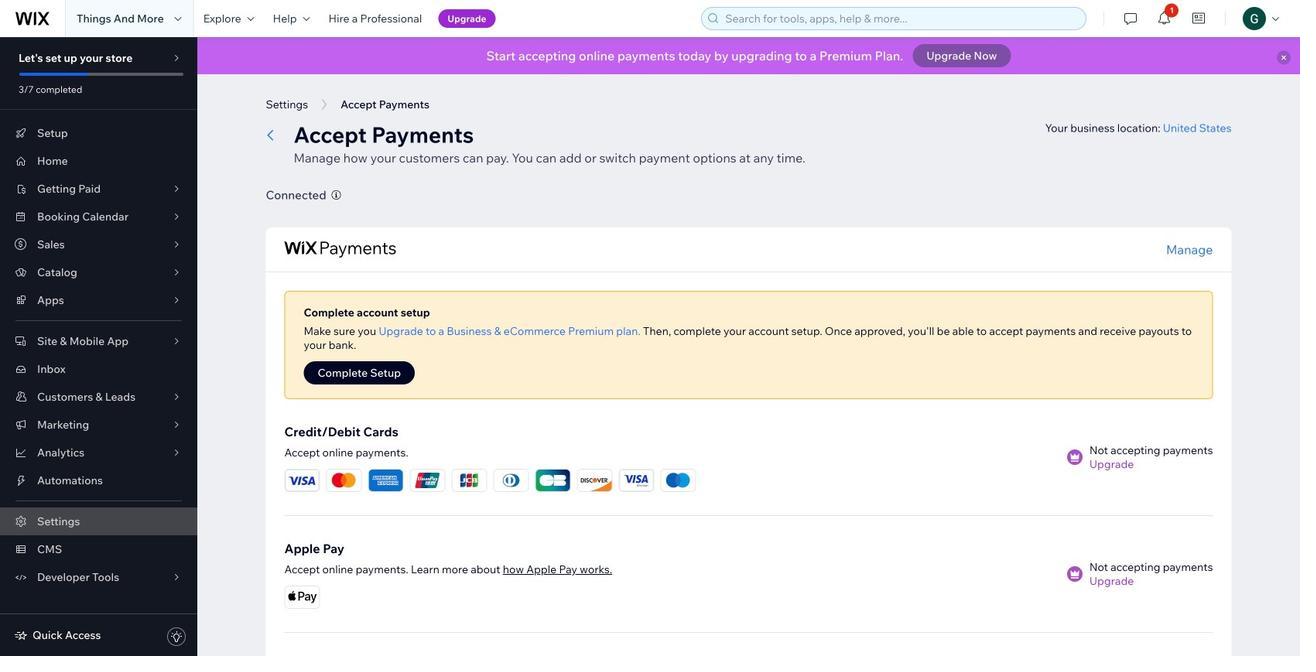 Task type: vqa. For each thing, say whether or not it's contained in the screenshot.
Visa icon at the left bottom of the page
yes



Task type: describe. For each thing, give the bounding box(es) containing it.
maestro image
[[662, 470, 696, 492]]

discover image
[[578, 470, 612, 492]]

diners image
[[494, 470, 528, 492]]

jcb image
[[453, 470, 487, 492]]

sidebar element
[[0, 37, 197, 657]]



Task type: locate. For each thing, give the bounding box(es) containing it.
cartesbancaires image
[[536, 470, 570, 492]]

apple pay image
[[285, 587, 319, 609]]

Search for tools, apps, help & more... field
[[721, 8, 1082, 29]]

visa image
[[285, 470, 319, 492]]

amex image
[[369, 470, 403, 492]]

electron image
[[620, 470, 654, 492]]

chinaunionpay image
[[411, 470, 445, 492]]

mastercard image
[[327, 470, 361, 492]]

alert
[[197, 37, 1301, 74]]



